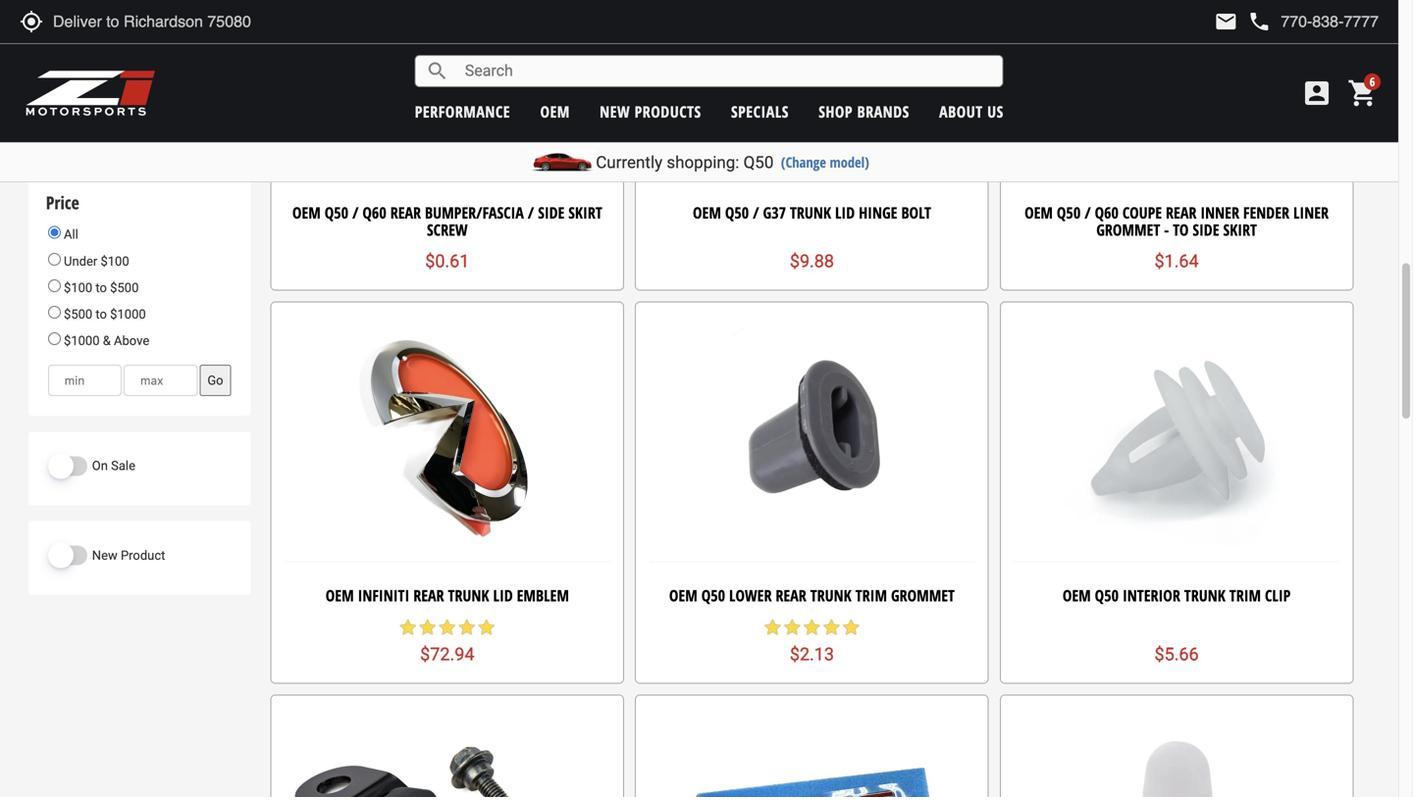 Task type: describe. For each thing, give the bounding box(es) containing it.
trunk right g37
[[790, 202, 831, 223]]

go button
[[200, 365, 231, 397]]

under
[[64, 254, 97, 269]]

1 horizontal spatial $1000
[[110, 307, 146, 322]]

/ for oem q50 / g37 trunk lid hinge bolt
[[753, 202, 759, 223]]

star star star star star $72.94
[[398, 618, 496, 666]]

on
[[92, 459, 108, 474]]

8 star from the left
[[802, 618, 822, 638]]

-
[[1164, 219, 1169, 241]]

trunk up star star star star star $2.13
[[810, 585, 852, 606]]

emblem
[[517, 585, 569, 606]]

mail link
[[1214, 10, 1238, 33]]

skirt inside oem q50 / q60 coupe rear inner fender liner grommet - to side skirt
[[1223, 219, 1257, 241]]

q50 for oem q50 / q60 rear bumper/fascia / side skirt screw
[[325, 202, 348, 223]]

3 up from the top
[[147, 101, 163, 116]]

performance link
[[415, 101, 510, 122]]

phone link
[[1248, 10, 1379, 33]]

skirt inside oem q50 / q60 rear bumper/fascia / side skirt screw
[[569, 202, 602, 223]]

oem q50 lower rear trunk trim grommet
[[669, 585, 955, 606]]

1 horizontal spatial $100
[[101, 254, 129, 269]]

oem for oem q50 / q60 coupe rear inner fender liner grommet - to side skirt
[[1025, 202, 1053, 223]]

shop
[[819, 101, 853, 122]]

trunk right interior in the right bottom of the page
[[1184, 585, 1226, 606]]

g37
[[763, 202, 786, 223]]

oem for 'oem' link
[[540, 101, 570, 122]]

0 horizontal spatial $1000
[[64, 334, 100, 348]]

about
[[939, 101, 983, 122]]

ratings
[[46, 28, 97, 52]]

specials link
[[731, 101, 789, 122]]

fender
[[1243, 202, 1290, 223]]

/ for oem q50 / q60 coupe rear inner fender liner grommet - to side skirt
[[1085, 202, 1091, 223]]

my_location
[[20, 10, 43, 33]]

Search search field
[[449, 56, 1003, 86]]

oem q50 interior trunk trim clip
[[1063, 585, 1291, 606]]

price
[[46, 191, 79, 215]]

infiniti
[[358, 585, 410, 606]]

product
[[121, 548, 165, 563]]

liner
[[1294, 202, 1329, 223]]

oem q50 / q60 rear bumper/fascia / side skirt screw
[[292, 202, 602, 241]]

q60 for rear
[[363, 202, 386, 223]]

go
[[207, 373, 223, 388]]

to for $500
[[96, 307, 107, 322]]

rear inside oem q50 / q60 rear bumper/fascia / side skirt screw
[[390, 202, 421, 223]]

rear right lower on the right
[[776, 585, 807, 606]]

about us
[[939, 101, 1004, 122]]

oem for oem infiniti rear trunk lid emblem
[[326, 585, 354, 606]]

new
[[92, 548, 118, 563]]

on sale
[[92, 459, 135, 474]]

1 up from the top
[[147, 62, 163, 76]]

all
[[61, 227, 78, 242]]

rear inside oem q50 / q60 coupe rear inner fender liner grommet - to side skirt
[[1166, 202, 1197, 223]]

(change
[[781, 153, 826, 172]]

q50 for oem q50 / g37 trunk lid hinge bolt
[[725, 202, 749, 223]]

oem q50 / q60 coupe rear inner fender liner grommet - to side skirt
[[1025, 202, 1329, 241]]

2 & up from the top
[[136, 81, 163, 96]]

0 horizontal spatial $500
[[64, 307, 92, 322]]

oem for oem q50 lower rear trunk trim grommet
[[669, 585, 698, 606]]

sale
[[111, 459, 135, 474]]

clip
[[1265, 585, 1291, 606]]

account_box link
[[1296, 78, 1338, 109]]

to
[[1173, 219, 1189, 241]]

inner
[[1201, 202, 1240, 223]]

z1 motorsports logo image
[[25, 69, 157, 118]]

bumper/fascia
[[425, 202, 524, 223]]

3 & up from the top
[[136, 101, 163, 116]]

brands
[[857, 101, 910, 122]]

star star star star star $2.13
[[763, 618, 861, 666]]

new products link
[[600, 101, 701, 122]]

hinge
[[859, 202, 898, 223]]

1 horizontal spatial lid
[[835, 202, 855, 223]]

7 star from the left
[[783, 618, 802, 638]]



Task type: vqa. For each thing, say whether or not it's contained in the screenshot.
/ inside the 'OEM Q50 / Q60 Coupe Rear Inner Fender Liner Grommet - To Side Skirt'
yes



Task type: locate. For each thing, give the bounding box(es) containing it.
0 horizontal spatial q60
[[363, 202, 386, 223]]

1 / from the left
[[352, 202, 359, 223]]

mail
[[1214, 10, 1238, 33]]

to for $100
[[96, 281, 107, 295]]

$1.64
[[1155, 251, 1199, 272]]

$100 down under
[[64, 281, 92, 295]]

side inside oem q50 / q60 coupe rear inner fender liner grommet - to side skirt
[[1193, 219, 1219, 241]]

oem q50 / g37 trunk lid hinge bolt
[[693, 202, 931, 223]]

side right to at the right top of the page
[[1193, 219, 1219, 241]]

0 horizontal spatial trim
[[856, 585, 887, 606]]

3 & up link from the top
[[48, 98, 231, 118]]

9 star from the left
[[822, 618, 842, 638]]

trim up star star star star star $2.13
[[856, 585, 887, 606]]

2 vertical spatial up
[[147, 101, 163, 116]]

& up
[[136, 62, 163, 76], [136, 81, 163, 96], [136, 101, 163, 116]]

0 horizontal spatial $100
[[64, 281, 92, 295]]

0 vertical spatial lid
[[835, 202, 855, 223]]

rear left screw
[[390, 202, 421, 223]]

to up the $500 to $1000
[[96, 281, 107, 295]]

oem for oem q50 interior trunk trim clip
[[1063, 585, 1091, 606]]

skirt right to at the right top of the page
[[1223, 219, 1257, 241]]

skirt down currently
[[569, 202, 602, 223]]

new products
[[600, 101, 701, 122]]

/ left coupe
[[1085, 202, 1091, 223]]

0 horizontal spatial lid
[[493, 585, 513, 606]]

min number field
[[48, 365, 122, 397]]

about us link
[[939, 101, 1004, 122]]

/ left g37
[[753, 202, 759, 223]]

q50
[[744, 153, 774, 172], [325, 202, 348, 223], [725, 202, 749, 223], [1057, 202, 1081, 223], [701, 585, 725, 606], [1095, 585, 1119, 606]]

6 star from the left
[[763, 618, 783, 638]]

shop brands
[[819, 101, 910, 122]]

us
[[987, 101, 1004, 122]]

$500 to $1000
[[61, 307, 146, 322]]

oem
[[540, 101, 570, 122], [292, 202, 321, 223], [693, 202, 721, 223], [1025, 202, 1053, 223], [326, 585, 354, 606], [669, 585, 698, 606], [1063, 585, 1091, 606]]

star
[[398, 618, 418, 638], [418, 618, 438, 638], [438, 618, 457, 638], [457, 618, 477, 638], [477, 618, 496, 638], [763, 618, 783, 638], [783, 618, 802, 638], [802, 618, 822, 638], [822, 618, 842, 638], [842, 618, 861, 638]]

1 & up from the top
[[136, 62, 163, 76]]

q50 for oem q50 interior trunk trim clip
[[1095, 585, 1119, 606]]

2 vertical spatial & up
[[136, 101, 163, 116]]

2 / from the left
[[528, 202, 534, 223]]

lid
[[835, 202, 855, 223], [493, 585, 513, 606]]

oem for oem q50 / q60 rear bumper/fascia / side skirt screw
[[292, 202, 321, 223]]

under  $100
[[61, 254, 129, 269]]

$2.13
[[790, 645, 834, 666]]

shopping_cart
[[1348, 78, 1379, 109]]

2 q60 from the left
[[1095, 202, 1119, 223]]

currently
[[596, 153, 663, 172]]

/ left screw
[[352, 202, 359, 223]]

1 vertical spatial $1000
[[64, 334, 100, 348]]

new product
[[92, 548, 165, 563]]

$100
[[101, 254, 129, 269], [64, 281, 92, 295]]

$100 up $100 to $500
[[101, 254, 129, 269]]

up
[[147, 62, 163, 76], [147, 81, 163, 96], [147, 101, 163, 116]]

shopping_cart link
[[1343, 78, 1379, 109]]

(change model) link
[[781, 153, 869, 172]]

1 & up link from the top
[[48, 59, 231, 79]]

oem link
[[540, 101, 570, 122]]

q60 for coupe
[[1095, 202, 1119, 223]]

/ right bumper/fascia
[[528, 202, 534, 223]]

screw
[[427, 219, 468, 241]]

0 vertical spatial $500
[[110, 281, 139, 295]]

1 vertical spatial $500
[[64, 307, 92, 322]]

trunk
[[790, 202, 831, 223], [448, 585, 489, 606], [810, 585, 852, 606], [1184, 585, 1226, 606]]

1 trim from the left
[[856, 585, 887, 606]]

q50 for oem q50 lower rear trunk trim grommet
[[701, 585, 725, 606]]

lid left emblem
[[493, 585, 513, 606]]

shopping:
[[667, 153, 739, 172]]

0 horizontal spatial side
[[538, 202, 565, 223]]

0 vertical spatial & up
[[136, 62, 163, 76]]

4 / from the left
[[1085, 202, 1091, 223]]

q60
[[363, 202, 386, 223], [1095, 202, 1119, 223]]

q50 inside oem q50 / q60 coupe rear inner fender liner grommet - to side skirt
[[1057, 202, 1081, 223]]

oem inside oem q50 / q60 coupe rear inner fender liner grommet - to side skirt
[[1025, 202, 1053, 223]]

0 vertical spatial $100
[[101, 254, 129, 269]]

1 horizontal spatial trim
[[1230, 585, 1261, 606]]

$0.61
[[425, 251, 470, 272]]

rear
[[390, 202, 421, 223], [1166, 202, 1197, 223], [413, 585, 444, 606], [776, 585, 807, 606]]

side
[[538, 202, 565, 223], [1193, 219, 1219, 241]]

oem for oem q50 / g37 trunk lid hinge bolt
[[693, 202, 721, 223]]

q60 inside oem q50 / q60 coupe rear inner fender liner grommet - to side skirt
[[1095, 202, 1119, 223]]

model)
[[830, 153, 869, 172]]

0 vertical spatial up
[[147, 62, 163, 76]]

1 horizontal spatial skirt
[[1223, 219, 1257, 241]]

1 horizontal spatial $500
[[110, 281, 139, 295]]

1 vertical spatial up
[[147, 81, 163, 96]]

& up link
[[48, 59, 231, 79], [48, 78, 231, 99], [48, 98, 231, 118]]

2 up from the top
[[147, 81, 163, 96]]

performance
[[415, 101, 510, 122]]

trim left clip
[[1230, 585, 1261, 606]]

$1000
[[110, 307, 146, 322], [64, 334, 100, 348]]

$100 to $500
[[61, 281, 139, 295]]

above
[[114, 334, 149, 348]]

oem inside oem q50 / q60 rear bumper/fascia / side skirt screw
[[292, 202, 321, 223]]

1 vertical spatial to
[[96, 307, 107, 322]]

account_box
[[1301, 78, 1333, 109]]

q60 left coupe
[[1095, 202, 1119, 223]]

$1000 & above
[[61, 334, 149, 348]]

shop brands link
[[819, 101, 910, 122]]

0 horizontal spatial skirt
[[569, 202, 602, 223]]

specials
[[731, 101, 789, 122]]

1 vertical spatial grommet
[[891, 585, 955, 606]]

mail phone
[[1214, 10, 1271, 33]]

None radio
[[48, 226, 61, 239], [48, 253, 61, 266], [48, 280, 61, 292], [48, 306, 61, 319], [48, 333, 61, 345], [48, 226, 61, 239], [48, 253, 61, 266], [48, 280, 61, 292], [48, 306, 61, 319], [48, 333, 61, 345]]

1 q60 from the left
[[363, 202, 386, 223]]

coupe
[[1123, 202, 1162, 223]]

rear left inner
[[1166, 202, 1197, 223]]

$1000 up above
[[110, 307, 146, 322]]

interior
[[1123, 585, 1181, 606]]

q50 for oem q50 / q60 coupe rear inner fender liner grommet - to side skirt
[[1057, 202, 1081, 223]]

0 horizontal spatial grommet
[[891, 585, 955, 606]]

to
[[96, 281, 107, 295], [96, 307, 107, 322]]

1 to from the top
[[96, 281, 107, 295]]

/ for oem q50 / q60 rear bumper/fascia / side skirt screw
[[352, 202, 359, 223]]

2 star from the left
[[418, 618, 438, 638]]

trim
[[856, 585, 887, 606], [1230, 585, 1261, 606]]

grommet
[[1096, 219, 1160, 241], [891, 585, 955, 606]]

/ inside oem q50 / q60 coupe rear inner fender liner grommet - to side skirt
[[1085, 202, 1091, 223]]

$1000 down the $500 to $1000
[[64, 334, 100, 348]]

1 star from the left
[[398, 618, 418, 638]]

skirt
[[569, 202, 602, 223], [1223, 219, 1257, 241]]

0 vertical spatial $1000
[[110, 307, 146, 322]]

1 horizontal spatial side
[[1193, 219, 1219, 241]]

side right bumper/fascia
[[538, 202, 565, 223]]

2 to from the top
[[96, 307, 107, 322]]

search
[[426, 59, 449, 83]]

3 / from the left
[[753, 202, 759, 223]]

new
[[600, 101, 630, 122]]

4 star from the left
[[457, 618, 477, 638]]

max number field
[[124, 365, 198, 397]]

q60 left screw
[[363, 202, 386, 223]]

oem infiniti rear trunk lid emblem
[[326, 585, 569, 606]]

1 horizontal spatial grommet
[[1096, 219, 1160, 241]]

1 vertical spatial lid
[[493, 585, 513, 606]]

currently shopping: q50 (change model)
[[596, 153, 869, 172]]

q50 inside oem q50 / q60 rear bumper/fascia / side skirt screw
[[325, 202, 348, 223]]

trunk up star star star star star $72.94
[[448, 585, 489, 606]]

/
[[352, 202, 359, 223], [528, 202, 534, 223], [753, 202, 759, 223], [1085, 202, 1091, 223]]

$5.66
[[1155, 645, 1199, 666]]

3 star from the left
[[438, 618, 457, 638]]

lower
[[729, 585, 772, 606]]

0 vertical spatial to
[[96, 281, 107, 295]]

rear right infiniti
[[413, 585, 444, 606]]

10 star from the left
[[842, 618, 861, 638]]

$72.94
[[420, 645, 474, 666]]

bolt
[[901, 202, 931, 223]]

2 trim from the left
[[1230, 585, 1261, 606]]

1 horizontal spatial q60
[[1095, 202, 1119, 223]]

$9.88
[[790, 251, 834, 272]]

grommet inside oem q50 / q60 coupe rear inner fender liner grommet - to side skirt
[[1096, 219, 1160, 241]]

1 vertical spatial $100
[[64, 281, 92, 295]]

products
[[635, 101, 701, 122]]

to down $100 to $500
[[96, 307, 107, 322]]

$500
[[110, 281, 139, 295], [64, 307, 92, 322]]

phone
[[1248, 10, 1271, 33]]

1 vertical spatial & up
[[136, 81, 163, 96]]

lid left hinge
[[835, 202, 855, 223]]

0 vertical spatial grommet
[[1096, 219, 1160, 241]]

&
[[136, 62, 144, 76], [136, 81, 144, 96], [136, 101, 144, 116], [103, 334, 111, 348]]

side inside oem q50 / q60 rear bumper/fascia / side skirt screw
[[538, 202, 565, 223]]

5 star from the left
[[477, 618, 496, 638]]

$500 up the $500 to $1000
[[110, 281, 139, 295]]

$500 down $100 to $500
[[64, 307, 92, 322]]

2 & up link from the top
[[48, 78, 231, 99]]

q60 inside oem q50 / q60 rear bumper/fascia / side skirt screw
[[363, 202, 386, 223]]



